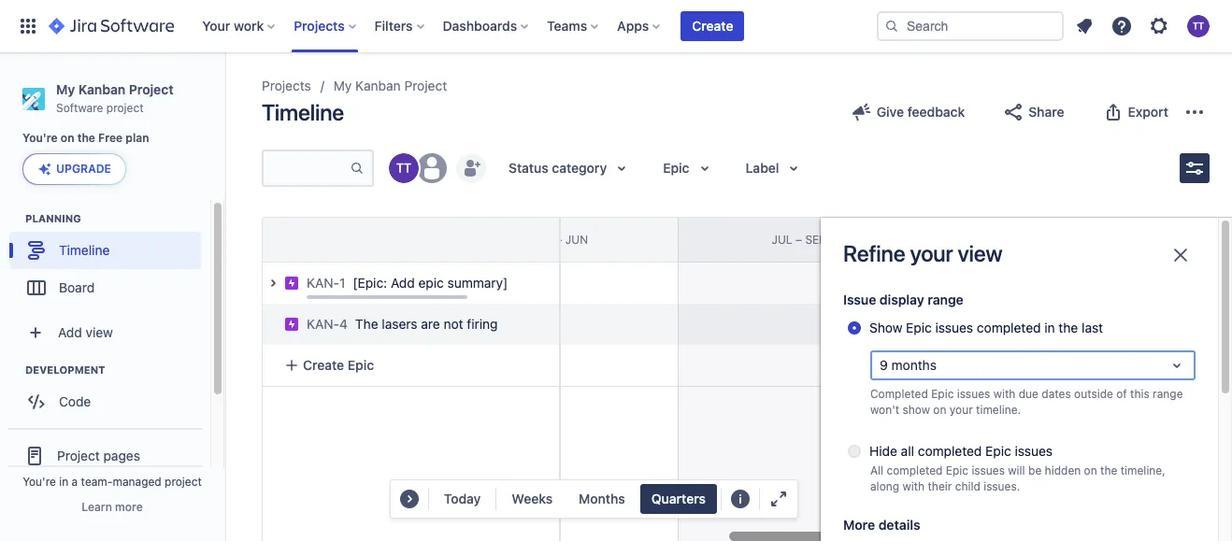 Task type: describe. For each thing, give the bounding box(es) containing it.
epic image
[[284, 317, 299, 332]]

show
[[870, 320, 903, 336]]

– for jul
[[796, 233, 802, 247]]

plan
[[126, 131, 149, 145]]

project pages link
[[7, 436, 203, 477]]

projects link
[[262, 75, 311, 97]]

show epic issues completed in the last
[[870, 320, 1104, 336]]

all
[[901, 444, 915, 459]]

all
[[871, 464, 884, 478]]

upgrade button
[[23, 155, 125, 185]]

1 vertical spatial completed
[[918, 444, 982, 459]]

will
[[1009, 464, 1026, 478]]

9 months
[[880, 357, 937, 373]]

label button
[[735, 153, 817, 183]]

0 horizontal spatial the
[[77, 131, 95, 145]]

code link
[[9, 384, 201, 421]]

hidden
[[1045, 464, 1081, 478]]

apr – jun
[[531, 233, 588, 247]]

today
[[444, 491, 481, 507]]

issues up months
[[936, 320, 974, 336]]

epic inside completed epic issues with due dates outside of this range won't show on your timeline.
[[932, 387, 954, 401]]

jul
[[772, 233, 793, 247]]

notifications image
[[1074, 15, 1096, 37]]

kan- for 1
[[307, 275, 340, 291]]

their
[[928, 480, 952, 494]]

display
[[880, 292, 925, 308]]

[epic:
[[353, 275, 387, 291]]

status category button
[[498, 153, 645, 183]]

completed
[[871, 387, 929, 401]]

child
[[956, 480, 981, 494]]

add people image
[[460, 157, 483, 180]]

my kanban project software project
[[56, 81, 174, 115]]

timeline inside planning "group"
[[59, 242, 110, 258]]

0 horizontal spatial on
[[61, 131, 74, 145]]

Search field
[[877, 11, 1064, 41]]

won't
[[871, 403, 900, 417]]

are
[[421, 316, 440, 332]]

along
[[871, 480, 900, 494]]

free
[[98, 131, 123, 145]]

pages
[[103, 448, 140, 464]]

with inside completed epic issues with due dates outside of this range won't show on your timeline.
[[994, 387, 1016, 401]]

issue display range
[[844, 292, 964, 308]]

project for my kanban project software project
[[129, 81, 174, 97]]

board
[[59, 280, 95, 295]]

summary]
[[448, 275, 508, 291]]

project inside my kanban project software project
[[106, 101, 144, 115]]

of
[[1117, 387, 1128, 401]]

timeline.
[[977, 403, 1021, 417]]

give
[[877, 104, 904, 120]]

weeks button
[[501, 484, 564, 514]]

category
[[552, 160, 607, 176]]

more
[[844, 517, 876, 533]]

kan- for 4
[[307, 316, 340, 332]]

more
[[115, 500, 143, 514]]

legend image
[[730, 488, 752, 511]]

primary element
[[11, 0, 877, 52]]

projects
[[262, 78, 311, 94]]

share button
[[992, 97, 1076, 127]]

help image
[[1111, 15, 1134, 37]]

range inside completed epic issues with due dates outside of this range won't show on your timeline.
[[1153, 387, 1184, 401]]

issues inside "all completed epic issues will be hidden on the timeline, along with their child issues."
[[972, 464, 1005, 478]]

board link
[[9, 270, 201, 307]]

add
[[391, 275, 415, 291]]

create epic
[[303, 357, 374, 373]]

apps button
[[612, 11, 668, 41]]

learn more button
[[82, 500, 143, 515]]

today button
[[433, 484, 492, 514]]

you're for you're on the free plan
[[22, 131, 58, 145]]

kan-1 link
[[307, 274, 345, 293]]

1 horizontal spatial timeline
[[262, 99, 344, 125]]

0 horizontal spatial project
[[57, 448, 100, 464]]

team-
[[81, 475, 113, 489]]

1 vertical spatial project
[[165, 475, 202, 489]]

apr
[[531, 233, 553, 247]]

epic inside "all completed epic issues will be hidden on the timeline, along with their child issues."
[[946, 464, 969, 478]]

export button
[[1091, 97, 1180, 127]]

label
[[746, 160, 779, 176]]

details
[[879, 517, 921, 533]]

epic up will
[[986, 444, 1012, 459]]

weeks
[[512, 491, 553, 507]]

epic image
[[284, 276, 299, 291]]

code
[[59, 394, 91, 410]]

epic button
[[652, 153, 727, 183]]

my kanban project
[[334, 78, 447, 94]]

1
[[340, 275, 345, 291]]

share image
[[1003, 101, 1025, 123]]

jun
[[566, 233, 588, 247]]

search image
[[885, 19, 900, 34]]

create for create
[[692, 18, 734, 34]]

9
[[880, 357, 888, 373]]

apps
[[617, 18, 649, 34]]

jul – sep
[[772, 233, 827, 247]]

epic inside create epic button
[[348, 357, 374, 373]]

create epic button
[[273, 349, 548, 383]]

refine your view
[[844, 240, 1003, 267]]

1 vertical spatial the
[[1059, 320, 1079, 336]]

export
[[1128, 104, 1169, 120]]

share
[[1029, 104, 1065, 120]]

issues up be
[[1015, 444, 1053, 459]]

timeline link
[[9, 232, 201, 270]]



Task type: vqa. For each thing, say whether or not it's contained in the screenshot.
the middle '11'
no



Task type: locate. For each thing, give the bounding box(es) containing it.
unassigned image
[[417, 153, 447, 183]]

settings image
[[1149, 15, 1171, 37]]

0 vertical spatial range
[[928, 292, 964, 308]]

create right apps "popup button"
[[692, 18, 734, 34]]

on
[[61, 131, 74, 145], [934, 403, 947, 417], [1085, 464, 1098, 478]]

my for my kanban project
[[334, 78, 352, 94]]

1 – from the left
[[556, 233, 563, 247]]

create down kan-4 link
[[303, 357, 344, 373]]

0 vertical spatial you're
[[22, 131, 58, 145]]

0 vertical spatial on
[[61, 131, 74, 145]]

– right jul
[[796, 233, 802, 247]]

project inside my kanban project software project
[[129, 81, 174, 97]]

project up a
[[57, 448, 100, 464]]

show
[[903, 403, 931, 417]]

Search timeline text field
[[264, 152, 350, 185]]

0 horizontal spatial kanban
[[78, 81, 126, 97]]

range
[[928, 292, 964, 308], [1153, 387, 1184, 401]]

1 vertical spatial in
[[59, 475, 69, 489]]

my right projects in the left of the page
[[334, 78, 352, 94]]

2 you're from the top
[[23, 475, 56, 489]]

enter full screen image
[[768, 488, 790, 511]]

completed inside "all completed epic issues will be hidden on the timeline, along with their child issues."
[[887, 464, 943, 478]]

2 vertical spatial the
[[1101, 464, 1118, 478]]

epic inside epic dropdown button
[[663, 160, 690, 176]]

0 horizontal spatial range
[[928, 292, 964, 308]]

create for create epic
[[303, 357, 344, 373]]

with up "timeline."
[[994, 387, 1016, 401]]

1 horizontal spatial create
[[692, 18, 734, 34]]

on right the hidden
[[1085, 464, 1098, 478]]

in left a
[[59, 475, 69, 489]]

you're up upgrade button at the left top
[[22, 131, 58, 145]]

epic down months
[[932, 387, 954, 401]]

0 vertical spatial project
[[106, 101, 144, 115]]

create inside button
[[303, 357, 344, 373]]

1 horizontal spatial –
[[796, 233, 802, 247]]

your profile and settings image
[[1188, 15, 1210, 37]]

banner containing apps
[[0, 0, 1233, 52]]

kan-1 [epic: add epic summary]
[[307, 275, 508, 291]]

0 vertical spatial kan-
[[307, 275, 340, 291]]

you're left a
[[23, 475, 56, 489]]

completed down all
[[887, 464, 943, 478]]

be
[[1029, 464, 1042, 478]]

0 horizontal spatial –
[[556, 233, 563, 247]]

appswitcher icon image
[[17, 15, 39, 37]]

1 vertical spatial range
[[1153, 387, 1184, 401]]

0 horizontal spatial create
[[303, 357, 344, 373]]

you're in a team-managed project
[[23, 475, 202, 489]]

on inside "all completed epic issues will be hidden on the timeline, along with their child issues."
[[1085, 464, 1098, 478]]

your
[[910, 240, 954, 267], [950, 403, 973, 417]]

kanban up terry turtle image
[[356, 78, 401, 94]]

refine
[[844, 240, 906, 267]]

kan- right epic icon
[[307, 316, 340, 332]]

1 horizontal spatial project
[[165, 475, 202, 489]]

epic up child
[[946, 464, 969, 478]]

this
[[1131, 387, 1150, 401]]

view
[[958, 240, 1003, 267]]

issues inside completed epic issues with due dates outside of this range won't show on your timeline.
[[957, 387, 991, 401]]

0 horizontal spatial in
[[59, 475, 69, 489]]

the left free
[[77, 131, 95, 145]]

terry turtle image
[[389, 153, 419, 183]]

not
[[444, 316, 464, 332]]

project inside "link"
[[404, 78, 447, 94]]

2 vertical spatial on
[[1085, 464, 1098, 478]]

kanban
[[356, 78, 401, 94], [78, 81, 126, 97]]

due
[[1019, 387, 1039, 401]]

kanban inside my kanban project software project
[[78, 81, 126, 97]]

– for apr
[[556, 233, 563, 247]]

on right show
[[934, 403, 947, 417]]

completed up due
[[977, 320, 1041, 336]]

your inside completed epic issues with due dates outside of this range won't show on your timeline.
[[950, 403, 973, 417]]

issue
[[844, 292, 877, 308]]

months
[[579, 491, 626, 507]]

2 kan- from the top
[[307, 316, 340, 332]]

sep
[[806, 233, 827, 247]]

project for my kanban project
[[404, 78, 447, 94]]

learn more
[[82, 500, 143, 514]]

in left last
[[1045, 320, 1056, 336]]

the inside "all completed epic issues will be hidden on the timeline, along with their child issues."
[[1101, 464, 1118, 478]]

project up "plan"
[[106, 101, 144, 115]]

1 horizontal spatial range
[[1153, 387, 1184, 401]]

you're
[[22, 131, 58, 145], [23, 475, 56, 489]]

your left "timeline."
[[950, 403, 973, 417]]

range right display
[[928, 292, 964, 308]]

1 vertical spatial timeline
[[59, 242, 110, 258]]

0 horizontal spatial timeline
[[59, 242, 110, 258]]

my kanban project link
[[334, 75, 447, 97]]

kanban up software
[[78, 81, 126, 97]]

planning group
[[9, 212, 209, 313]]

1 you're from the top
[[22, 131, 58, 145]]

development image
[[3, 359, 25, 382]]

view settings image
[[1184, 157, 1206, 180]]

2 – from the left
[[796, 233, 802, 247]]

give feedback button
[[840, 97, 977, 127]]

create button
[[681, 11, 745, 41]]

completed up their
[[918, 444, 982, 459]]

with left their
[[903, 480, 925, 494]]

1 vertical spatial with
[[903, 480, 925, 494]]

completed epic issues with due dates outside of this range won't show on your timeline.
[[871, 387, 1184, 417]]

with inside "all completed epic issues will be hidden on the timeline, along with their child issues."
[[903, 480, 925, 494]]

development group
[[9, 363, 209, 427]]

0 vertical spatial in
[[1045, 320, 1056, 336]]

1 vertical spatial you're
[[23, 475, 56, 489]]

0 vertical spatial the
[[77, 131, 95, 145]]

give feedback
[[877, 104, 965, 120]]

status
[[509, 160, 549, 176]]

4
[[340, 316, 348, 332]]

learn
[[82, 500, 112, 514]]

project
[[106, 101, 144, 115], [165, 475, 202, 489]]

you're for you're in a team-managed project
[[23, 475, 56, 489]]

create
[[692, 18, 734, 34], [303, 357, 344, 373]]

0 vertical spatial your
[[910, 240, 954, 267]]

export icon image
[[1102, 101, 1125, 123]]

months button
[[568, 484, 637, 514]]

hide all completed epic issues
[[870, 444, 1053, 459]]

create inside button
[[692, 18, 734, 34]]

issues up issues.
[[972, 464, 1005, 478]]

project pages
[[57, 448, 140, 464]]

1 horizontal spatial kanban
[[356, 78, 401, 94]]

kan-4 the lasers are not firing
[[307, 316, 498, 332]]

2 vertical spatial completed
[[887, 464, 943, 478]]

jira software image
[[49, 15, 174, 37], [49, 15, 174, 37]]

range right this
[[1153, 387, 1184, 401]]

on inside completed epic issues with due dates outside of this range won't show on your timeline.
[[934, 403, 947, 417]]

last
[[1082, 320, 1104, 336]]

open image
[[1166, 354, 1189, 377]]

1 horizontal spatial my
[[334, 78, 352, 94]]

hide
[[870, 444, 898, 459]]

project right managed
[[165, 475, 202, 489]]

you're on the free plan
[[22, 131, 149, 145]]

a
[[72, 475, 78, 489]]

0 vertical spatial timeline
[[262, 99, 344, 125]]

the left timeline,
[[1101, 464, 1118, 478]]

None radio
[[848, 322, 861, 335]]

0 horizontal spatial project
[[106, 101, 144, 115]]

my inside "link"
[[334, 78, 352, 94]]

project up "plan"
[[129, 81, 174, 97]]

kan-4 link
[[307, 315, 348, 334]]

quarters
[[652, 491, 706, 507]]

planning image
[[3, 208, 25, 230]]

1 horizontal spatial with
[[994, 387, 1016, 401]]

0 horizontal spatial my
[[56, 81, 75, 97]]

quarters button
[[640, 484, 717, 514]]

feedback
[[908, 104, 965, 120]]

2 horizontal spatial the
[[1101, 464, 1118, 478]]

your left view
[[910, 240, 954, 267]]

1 vertical spatial your
[[950, 403, 973, 417]]

my up software
[[56, 81, 75, 97]]

kanban inside "link"
[[356, 78, 401, 94]]

2 horizontal spatial on
[[1085, 464, 1098, 478]]

upgrade
[[56, 162, 111, 176]]

kan- right epic image at the bottom of page
[[307, 275, 340, 291]]

epic down the
[[348, 357, 374, 373]]

the left last
[[1059, 320, 1079, 336]]

0 vertical spatial with
[[994, 387, 1016, 401]]

epic
[[663, 160, 690, 176], [906, 320, 932, 336], [348, 357, 374, 373], [932, 387, 954, 401], [986, 444, 1012, 459], [946, 464, 969, 478]]

1 vertical spatial create
[[303, 357, 344, 373]]

epic down issue display range
[[906, 320, 932, 336]]

2 horizontal spatial project
[[404, 78, 447, 94]]

0 vertical spatial create
[[692, 18, 734, 34]]

–
[[556, 233, 563, 247], [796, 233, 802, 247]]

more details
[[844, 517, 921, 533]]

0 horizontal spatial with
[[903, 480, 925, 494]]

dates
[[1042, 387, 1072, 401]]

project down primary element
[[404, 78, 447, 94]]

1 kan- from the top
[[307, 275, 340, 291]]

my
[[334, 78, 352, 94], [56, 81, 75, 97]]

project
[[404, 78, 447, 94], [129, 81, 174, 97], [57, 448, 100, 464]]

my for my kanban project software project
[[56, 81, 75, 97]]

on up upgrade button at the left top
[[61, 131, 74, 145]]

issues up "timeline."
[[957, 387, 991, 401]]

timeline up board
[[59, 242, 110, 258]]

the
[[355, 316, 378, 332]]

epic left label
[[663, 160, 690, 176]]

None radio
[[848, 445, 861, 459]]

close image
[[1170, 244, 1192, 267]]

software
[[56, 101, 103, 115]]

1 horizontal spatial in
[[1045, 320, 1056, 336]]

banner
[[0, 0, 1233, 52]]

firing
[[467, 316, 498, 332]]

issues.
[[984, 480, 1021, 494]]

1 vertical spatial on
[[934, 403, 947, 417]]

show child issues image
[[262, 272, 284, 295]]

outside
[[1075, 387, 1114, 401]]

timeline down projects "link"
[[262, 99, 344, 125]]

kanban for my kanban project software project
[[78, 81, 126, 97]]

development
[[25, 364, 105, 376]]

1 horizontal spatial project
[[129, 81, 174, 97]]

1 horizontal spatial on
[[934, 403, 947, 417]]

kan-
[[307, 275, 340, 291], [307, 316, 340, 332]]

kanban for my kanban project
[[356, 78, 401, 94]]

1 horizontal spatial the
[[1059, 320, 1079, 336]]

my inside my kanban project software project
[[56, 81, 75, 97]]

0 vertical spatial completed
[[977, 320, 1041, 336]]

– right apr
[[556, 233, 563, 247]]

1 vertical spatial kan-
[[307, 316, 340, 332]]

status category
[[509, 160, 607, 176]]



